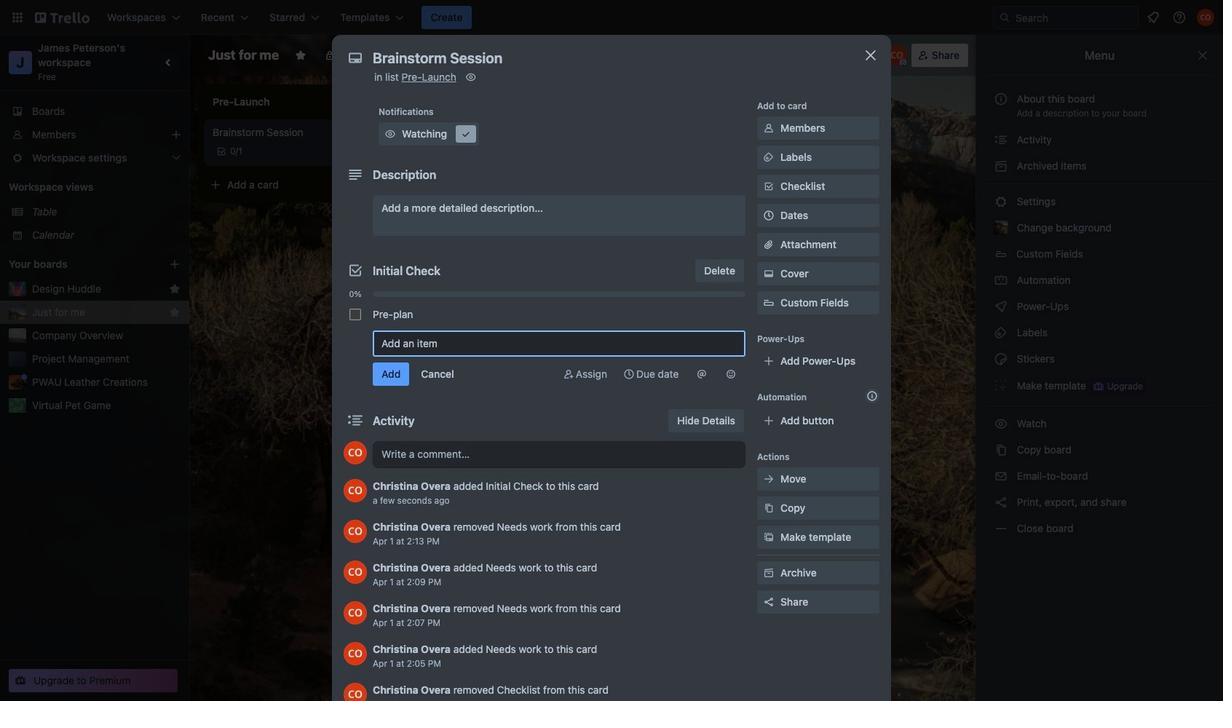Task type: describe. For each thing, give the bounding box(es) containing it.
search image
[[999, 12, 1011, 23]]

star or unstar board image
[[295, 50, 307, 61]]

create from template… image
[[373, 179, 384, 191]]



Task type: vqa. For each thing, say whether or not it's contained in the screenshot.
Workspace navigation collapse icon
no



Task type: locate. For each thing, give the bounding box(es) containing it.
Write a comment text field
[[373, 441, 746, 467]]

0 vertical spatial starred icon image
[[169, 283, 181, 295]]

Add an item text field
[[373, 331, 746, 357]]

1 starred icon image from the top
[[169, 283, 181, 295]]

customize views image
[[456, 48, 471, 63]]

close dialog image
[[862, 47, 879, 64]]

None text field
[[365, 45, 846, 71]]

christina overa (christinaovera) image
[[887, 45, 907, 66], [344, 441, 367, 464], [344, 479, 367, 502], [344, 561, 367, 584], [344, 601, 367, 625]]

None submit
[[373, 363, 409, 386]]

add board image
[[169, 258, 181, 270]]

None checkbox
[[349, 309, 361, 320]]

Board name text field
[[201, 44, 286, 67]]

primary element
[[0, 0, 1223, 35]]

sm image
[[464, 70, 478, 84], [762, 121, 776, 135], [459, 127, 473, 141], [994, 133, 1008, 147], [762, 150, 776, 165], [994, 159, 1008, 173], [994, 273, 1008, 288], [994, 299, 1008, 314], [994, 325, 1008, 340], [994, 352, 1008, 366], [561, 367, 576, 382], [695, 367, 709, 382], [724, 367, 738, 382], [994, 378, 1008, 392], [994, 416, 1008, 431], [762, 472, 776, 486], [994, 495, 1008, 510], [994, 521, 1008, 536], [762, 530, 776, 545]]

christina overa (christinaovera) image
[[1197, 9, 1214, 26], [344, 520, 367, 543], [344, 642, 367, 665], [344, 683, 367, 701]]

sm image
[[732, 44, 753, 64], [383, 127, 398, 141], [994, 194, 1008, 209], [762, 266, 776, 281], [622, 367, 636, 382], [994, 443, 1008, 457], [994, 469, 1008, 483], [762, 501, 776, 515], [762, 566, 776, 580]]

open information menu image
[[1172, 10, 1187, 25]]

1 vertical spatial starred icon image
[[169, 307, 181, 318]]

your boards with 6 items element
[[9, 256, 147, 273]]

Search field
[[1011, 7, 1138, 28]]

0 notifications image
[[1145, 9, 1162, 26]]

starred icon image
[[169, 283, 181, 295], [169, 307, 181, 318]]

2 starred icon image from the top
[[169, 307, 181, 318]]



